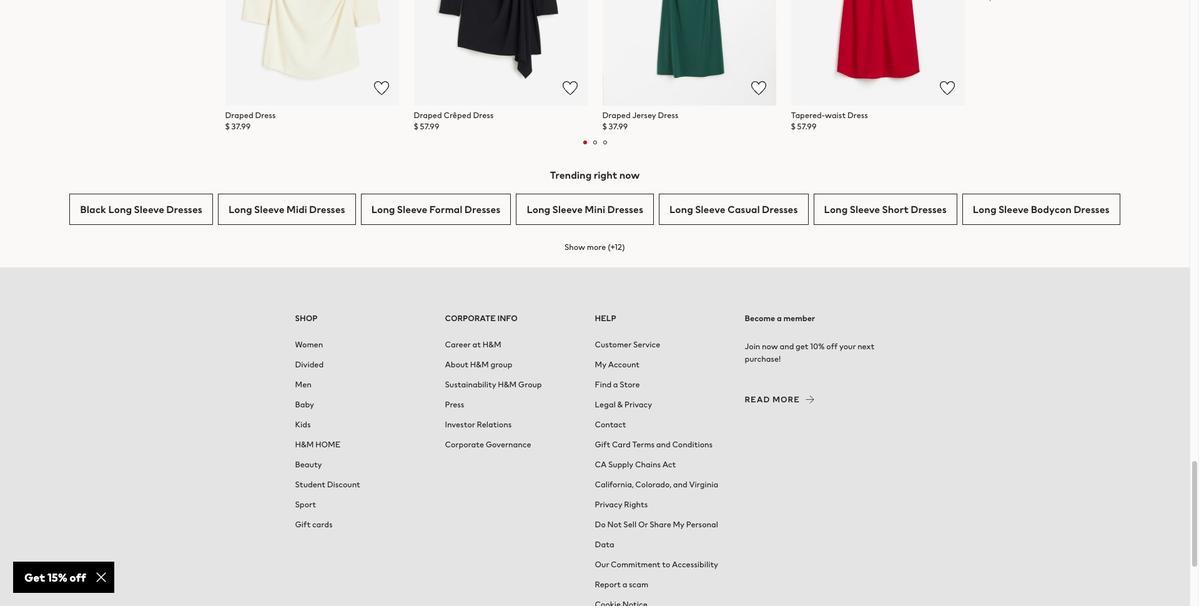 Task type: describe. For each thing, give the bounding box(es) containing it.
discount
[[327, 479, 360, 490]]

draped jersey dress image
[[603, 0, 776, 106]]

dresses for long sleeve formal dresses
[[465, 202, 501, 217]]

0 vertical spatial my
[[595, 359, 607, 371]]

ca supply chains act
[[595, 459, 676, 470]]

card
[[612, 439, 631, 450]]

10%
[[811, 341, 825, 352]]

long sleeve midi dresses
[[229, 202, 345, 217]]

store
[[620, 379, 640, 391]]

baby link
[[295, 395, 314, 415]]

privacy inside california, colorado, and virginia privacy rights
[[595, 499, 623, 510]]

draped jersey dress $ 37.99
[[603, 109, 679, 132]]

legal & privacy link
[[595, 395, 652, 415]]

sleeve for long sleeve casual dresses
[[696, 202, 726, 217]]

share
[[650, 519, 672, 530]]

tapered-
[[791, 109, 825, 121]]

gift for gift cards
[[295, 519, 311, 530]]

dresses for long sleeve casual dresses
[[762, 202, 798, 217]]

group
[[519, 379, 542, 391]]

h&m home
[[295, 439, 341, 450]]

37.99 inside draped jersey dress $ 37.99
[[609, 121, 628, 132]]

h&m right 'at'
[[483, 339, 502, 351]]

help
[[595, 312, 616, 324]]

mini
[[585, 202, 606, 217]]

find a store
[[595, 379, 640, 391]]

accessibility
[[672, 559, 719, 570]]

career
[[445, 339, 471, 351]]

long sleeve bodycon dresses
[[973, 202, 1110, 217]]

formal
[[430, 202, 463, 217]]

our
[[595, 559, 610, 570]]

member
[[784, 312, 816, 324]]

black long sleeve dresses link
[[70, 194, 213, 225]]

a for member
[[777, 312, 782, 324]]

dresses for black long sleeve dresses
[[166, 202, 202, 217]]

to
[[663, 559, 671, 570]]

main content containing trending right now
[[0, 0, 1200, 253]]

long for long sleeve mini dresses
[[527, 202, 551, 217]]

my inside do not sell or share my personal data
[[673, 519, 685, 530]]

dresses for long sleeve midi dresses
[[309, 202, 345, 217]]

do not sell or share my personal data
[[595, 519, 719, 550]]

not
[[608, 519, 622, 530]]

black
[[80, 202, 106, 217]]

and for now
[[780, 341, 794, 352]]

long for long sleeve formal dresses
[[372, 202, 395, 217]]

and for colorado,
[[674, 479, 688, 490]]

h&m home link
[[295, 435, 341, 455]]

press link
[[445, 395, 465, 415]]

act
[[663, 459, 676, 470]]

show
[[565, 241, 586, 253]]

37.99 inside draped dress $ 37.99
[[232, 121, 251, 132]]

or
[[639, 519, 648, 530]]

student discount
[[295, 479, 360, 490]]

draped for draped crêped dress
[[414, 109, 442, 121]]

long for long sleeve midi dresses
[[229, 202, 252, 217]]

read more link
[[745, 392, 815, 406]]

account
[[608, 359, 640, 371]]

crêped
[[444, 109, 472, 121]]

kids
[[295, 419, 311, 430]]

get
[[796, 341, 809, 352]]

long sleeve midi dresses link
[[218, 194, 356, 225]]

sustainability
[[445, 379, 497, 391]]

sleeve for long sleeve mini dresses
[[553, 202, 583, 217]]

rights
[[624, 499, 648, 510]]

gift cards
[[295, 519, 333, 530]]

dresses for long sleeve mini dresses
[[608, 202, 644, 217]]

california, colorado, and virginia privacy rights
[[595, 479, 719, 510]]

press
[[445, 399, 465, 411]]

contact
[[595, 419, 626, 430]]

do not sell or share my personal data link
[[595, 515, 730, 555]]

read
[[745, 394, 771, 406]]

1 long from the left
[[108, 202, 132, 217]]

draped dress link
[[225, 109, 399, 121]]

info
[[498, 312, 518, 324]]

long sleeve short dresses link
[[814, 194, 958, 225]]

join
[[745, 341, 761, 352]]

h&m down 'at'
[[470, 359, 489, 371]]

a for scam
[[623, 579, 628, 590]]

dress for draped jersey dress
[[658, 109, 679, 121]]

report a scam link
[[595, 575, 649, 595]]

more
[[587, 241, 606, 253]]

long sleeve mini dresses link
[[516, 194, 654, 225]]

next image
[[985, 0, 995, 2]]

now inside "main content"
[[620, 167, 640, 182]]

kids link
[[295, 415, 311, 435]]

black long sleeve dresses
[[80, 202, 202, 217]]

chains
[[635, 459, 661, 470]]

sport
[[295, 499, 316, 510]]

investor
[[445, 419, 475, 430]]

about
[[445, 359, 469, 371]]

long sleeve mini dresses
[[527, 202, 644, 217]]

short
[[883, 202, 909, 217]]

jersey
[[633, 109, 657, 121]]

my account link
[[595, 355, 640, 375]]

student
[[295, 479, 326, 490]]



Task type: vqa. For each thing, say whether or not it's contained in the screenshot.
regular fit sheer shirt - black - men | h&m us 3 IMAGE
no



Task type: locate. For each thing, give the bounding box(es) containing it.
a right become
[[777, 312, 782, 324]]

2 long from the left
[[229, 202, 252, 217]]

2 vertical spatial a
[[623, 579, 628, 590]]

2 horizontal spatial a
[[777, 312, 782, 324]]

long sleeve casual dresses
[[670, 202, 798, 217]]

1 horizontal spatial privacy
[[625, 399, 652, 411]]

privacy
[[625, 399, 652, 411], [595, 499, 623, 510]]

1 dress from the left
[[255, 109, 276, 121]]

1 horizontal spatial my
[[673, 519, 685, 530]]

california,
[[595, 479, 634, 490]]

and inside join now and get 10% off your next purchase!
[[780, 341, 794, 352]]

3 $ from the left
[[603, 121, 607, 132]]

1 37.99 from the left
[[232, 121, 251, 132]]

baby
[[295, 399, 314, 411]]

1 57.99 from the left
[[420, 121, 440, 132]]

$ for draped jersey dress
[[603, 121, 607, 132]]

trending
[[550, 167, 592, 182]]

student discount link
[[295, 475, 360, 495]]

main content
[[0, 0, 1200, 253]]

gift left card
[[595, 439, 611, 450]]

career at h&m link
[[445, 335, 502, 355]]

1 horizontal spatial 37.99
[[609, 121, 628, 132]]

0 horizontal spatial 37.99
[[232, 121, 251, 132]]

tapered-waist dress image
[[791, 0, 965, 106]]

1 vertical spatial gift
[[295, 519, 311, 530]]

your
[[840, 341, 856, 352]]

2 $ from the left
[[414, 121, 419, 132]]

3 long from the left
[[372, 202, 395, 217]]

find
[[595, 379, 612, 391]]

0 horizontal spatial gift
[[295, 519, 311, 530]]

privacy down the "california,"
[[595, 499, 623, 510]]

find a store link
[[595, 375, 640, 395]]

57.99 for tapered-
[[798, 121, 817, 132]]

next
[[858, 341, 875, 352]]

0 horizontal spatial a
[[613, 379, 618, 391]]

our commitment to accessibility
[[595, 559, 719, 570]]

sleeve left formal
[[397, 202, 428, 217]]

off
[[827, 341, 838, 352]]

draped dress $ 37.99
[[225, 109, 276, 132]]

casual
[[728, 202, 760, 217]]

1 vertical spatial privacy
[[595, 499, 623, 510]]

1 horizontal spatial gift
[[595, 439, 611, 450]]

governance
[[486, 439, 532, 450]]

corporate info
[[445, 312, 518, 324]]

$ inside draped crêped dress $ 57.99
[[414, 121, 419, 132]]

corporate governance link
[[445, 435, 532, 455]]

1 horizontal spatial draped
[[414, 109, 442, 121]]

gift for gift card terms and conditions
[[595, 439, 611, 450]]

midi
[[287, 202, 307, 217]]

sleeve left casual in the right of the page
[[696, 202, 726, 217]]

join now and get 10% off your next purchase!
[[745, 341, 875, 365]]

draped jersey dress link
[[603, 109, 776, 121]]

become a member
[[745, 312, 816, 324]]

6 sleeve from the left
[[850, 202, 881, 217]]

0 vertical spatial and
[[780, 341, 794, 352]]

$ for draped crêped dress
[[414, 121, 419, 132]]

57.99
[[420, 121, 440, 132], [798, 121, 817, 132]]

draped inside draped jersey dress $ 37.99
[[603, 109, 631, 121]]

report
[[595, 579, 621, 590]]

my right share
[[673, 519, 685, 530]]

7 sleeve from the left
[[999, 202, 1029, 217]]

women link
[[295, 335, 323, 355]]

3 draped from the left
[[603, 109, 631, 121]]

dress inside the tapered-waist dress $ 57.99
[[848, 109, 868, 121]]

investor relations link
[[445, 415, 512, 435]]

dress inside draped dress $ 37.99
[[255, 109, 276, 121]]

4 dresses from the left
[[608, 202, 644, 217]]

now right right at the top
[[620, 167, 640, 182]]

right
[[594, 167, 618, 182]]

0 vertical spatial a
[[777, 312, 782, 324]]

supply
[[609, 459, 634, 470]]

sleeve left midi
[[254, 202, 285, 217]]

1 $ from the left
[[225, 121, 230, 132]]

7 dresses from the left
[[1074, 202, 1110, 217]]

sleeve right black
[[134, 202, 164, 217]]

gift cards link
[[295, 515, 333, 535]]

sleeve left short
[[850, 202, 881, 217]]

corporate
[[445, 439, 484, 450]]

sustainability h&m group link
[[445, 375, 542, 395]]

about h&m group
[[445, 359, 513, 371]]

ca
[[595, 459, 607, 470]]

1 draped from the left
[[225, 109, 254, 121]]

0 horizontal spatial my
[[595, 359, 607, 371]]

corporate
[[445, 312, 496, 324]]

1 sleeve from the left
[[134, 202, 164, 217]]

sleeve for long sleeve formal dresses
[[397, 202, 428, 217]]

0 horizontal spatial 57.99
[[420, 121, 440, 132]]

2 horizontal spatial and
[[780, 341, 794, 352]]

and inside california, colorado, and virginia privacy rights
[[674, 479, 688, 490]]

2 draped from the left
[[414, 109, 442, 121]]

more
[[773, 394, 800, 406]]

dress for tapered-waist dress
[[848, 109, 868, 121]]

long sleeve formal dresses
[[372, 202, 501, 217]]

h&m down kids link
[[295, 439, 314, 450]]

long sleeve bodycon dresses link
[[963, 194, 1121, 225]]

3 dresses from the left
[[465, 202, 501, 217]]

colorado,
[[636, 479, 672, 490]]

57.99 inside the tapered-waist dress $ 57.99
[[798, 121, 817, 132]]

my account
[[595, 359, 640, 371]]

dress inside draped jersey dress $ 37.99
[[658, 109, 679, 121]]

$ inside the tapered-waist dress $ 57.99
[[791, 121, 796, 132]]

5 long from the left
[[670, 202, 694, 217]]

do
[[595, 519, 606, 530]]

draped dress image
[[225, 0, 399, 106]]

0 horizontal spatial and
[[657, 439, 671, 450]]

draped inside draped dress $ 37.99
[[225, 109, 254, 121]]

draped for draped dress
[[225, 109, 254, 121]]

legal & privacy
[[595, 399, 652, 411]]

sleeve left mini
[[553, 202, 583, 217]]

sleeve for long sleeve short dresses
[[850, 202, 881, 217]]

long sleeve formal dresses link
[[361, 194, 511, 225]]

3 sleeve from the left
[[397, 202, 428, 217]]

57.99 left crêped
[[420, 121, 440, 132]]

draped inside draped crêped dress $ 57.99
[[414, 109, 442, 121]]

women
[[295, 339, 323, 351]]

draped crêped dress link
[[414, 109, 588, 121]]

trending right now element
[[0, 191, 1190, 227]]

h&m down group
[[498, 379, 517, 391]]

6 dresses from the left
[[911, 202, 947, 217]]

a right find
[[613, 379, 618, 391]]

1 vertical spatial and
[[657, 439, 671, 450]]

57.99 for draped
[[420, 121, 440, 132]]

cards
[[312, 519, 333, 530]]

a for store
[[613, 379, 618, 391]]

draped for draped jersey dress
[[603, 109, 631, 121]]

dress inside draped crêped dress $ 57.99
[[473, 109, 494, 121]]

6 long from the left
[[825, 202, 848, 217]]

draped crêped dress $ 57.99
[[414, 109, 494, 132]]

0 vertical spatial gift
[[595, 439, 611, 450]]

and right terms
[[657, 439, 671, 450]]

long for long sleeve casual dresses
[[670, 202, 694, 217]]

4 $ from the left
[[791, 121, 796, 132]]

beauty link
[[295, 455, 322, 475]]

$ inside draped dress $ 37.99
[[225, 121, 230, 132]]

2 sleeve from the left
[[254, 202, 285, 217]]

virginia
[[690, 479, 719, 490]]

$ for tapered-waist dress
[[791, 121, 796, 132]]

dresses for long sleeve short dresses
[[911, 202, 947, 217]]

1 horizontal spatial and
[[674, 479, 688, 490]]

beauty
[[295, 459, 322, 470]]

$ inside draped jersey dress $ 37.99
[[603, 121, 607, 132]]

commitment
[[611, 559, 661, 570]]

0 vertical spatial now
[[620, 167, 640, 182]]

now inside join now and get 10% off your next purchase!
[[762, 341, 778, 352]]

now up purchase!
[[762, 341, 778, 352]]

4 dress from the left
[[848, 109, 868, 121]]

now
[[620, 167, 640, 182], [762, 341, 778, 352]]

corporate governance
[[445, 439, 532, 450]]

sustainability h&m group
[[445, 379, 542, 391]]

5 sleeve from the left
[[696, 202, 726, 217]]

4 long from the left
[[527, 202, 551, 217]]

and down act
[[674, 479, 688, 490]]

long for long sleeve short dresses
[[825, 202, 848, 217]]

and left 'get'
[[780, 341, 794, 352]]

1 vertical spatial a
[[613, 379, 618, 391]]

57.99 left the waist
[[798, 121, 817, 132]]

purchase!
[[745, 353, 781, 365]]

privacy right &
[[625, 399, 652, 411]]

2 dresses from the left
[[309, 202, 345, 217]]

legal
[[595, 399, 616, 411]]

customer
[[595, 339, 632, 351]]

dress for draped crêped dress
[[473, 109, 494, 121]]

service
[[634, 339, 661, 351]]

0 horizontal spatial draped
[[225, 109, 254, 121]]

1 vertical spatial now
[[762, 341, 778, 352]]

show more (+12)
[[565, 241, 626, 253]]

men
[[295, 379, 312, 391]]

sleeve for long sleeve midi dresses
[[254, 202, 285, 217]]

tapered-waist dress link
[[791, 109, 965, 121]]

2 57.99 from the left
[[798, 121, 817, 132]]

2 vertical spatial and
[[674, 479, 688, 490]]

1 horizontal spatial 57.99
[[798, 121, 817, 132]]

our commitment to accessibility link
[[595, 555, 719, 575]]

2 dress from the left
[[473, 109, 494, 121]]

0 vertical spatial privacy
[[625, 399, 652, 411]]

1 dresses from the left
[[166, 202, 202, 217]]

bodycon
[[1031, 202, 1072, 217]]

corporate info button
[[445, 312, 580, 325]]

divided
[[295, 359, 324, 371]]

7 long from the left
[[973, 202, 997, 217]]

5 dresses from the left
[[762, 202, 798, 217]]

about h&m group link
[[445, 355, 513, 375]]

dresses for long sleeve bodycon dresses
[[1074, 202, 1110, 217]]

57.99 inside draped crêped dress $ 57.99
[[420, 121, 440, 132]]

1 horizontal spatial a
[[623, 579, 628, 590]]

3 dress from the left
[[658, 109, 679, 121]]

4 sleeve from the left
[[553, 202, 583, 217]]

home
[[316, 439, 341, 450]]

0 horizontal spatial privacy
[[595, 499, 623, 510]]

contact link
[[595, 415, 626, 435]]

gift left "cards"
[[295, 519, 311, 530]]

help button
[[595, 312, 730, 325]]

sleeve left bodycon
[[999, 202, 1029, 217]]

shop button
[[295, 312, 430, 325]]

draped crêped dress image
[[414, 0, 588, 106]]

2 horizontal spatial draped
[[603, 109, 631, 121]]

long for long sleeve bodycon dresses
[[973, 202, 997, 217]]

2 37.99 from the left
[[609, 121, 628, 132]]

1 vertical spatial my
[[673, 519, 685, 530]]

sleeve for long sleeve bodycon dresses
[[999, 202, 1029, 217]]

divided link
[[295, 355, 324, 375]]

1 horizontal spatial now
[[762, 341, 778, 352]]

my up find
[[595, 359, 607, 371]]

a left scam
[[623, 579, 628, 590]]

long sleeve casual dresses link
[[659, 194, 809, 225]]

0 horizontal spatial now
[[620, 167, 640, 182]]

tapered-waist dress $ 57.99
[[791, 109, 868, 132]]



